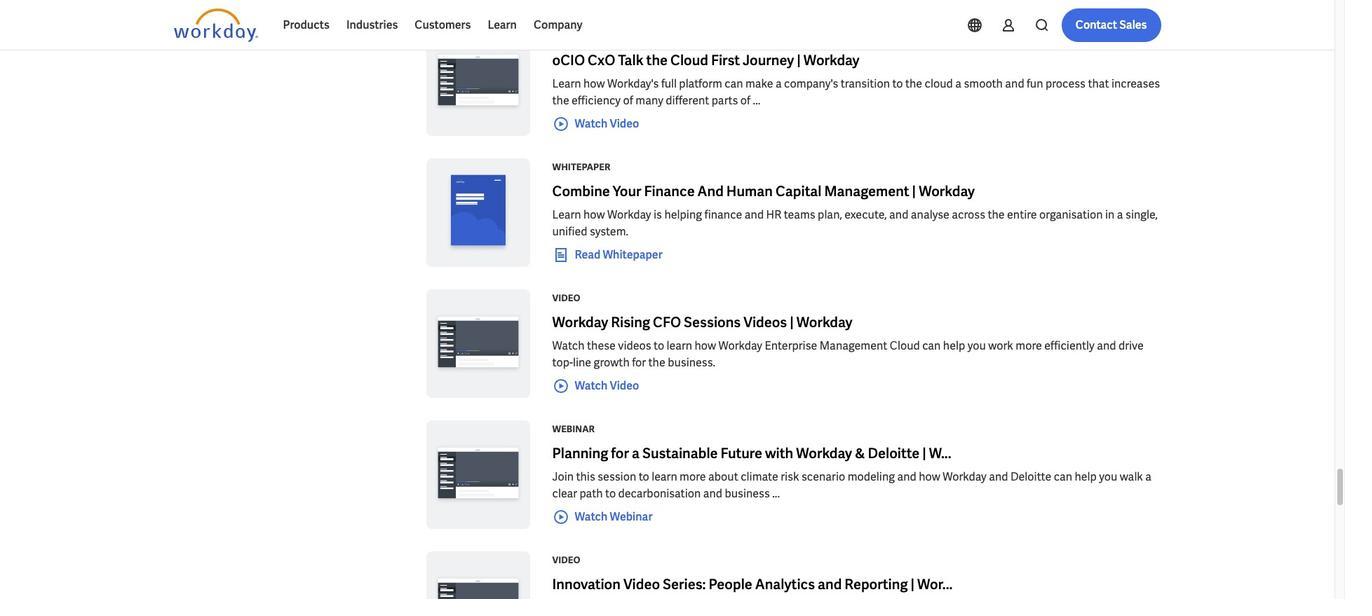 Task type: describe. For each thing, give the bounding box(es) containing it.
smooth
[[964, 76, 1003, 91]]

workday's
[[608, 76, 659, 91]]

session
[[598, 470, 636, 485]]

and inside ocio cxo talk the cloud first journey | workday learn how workday's full platform can make a company's transition to the cloud a smooth and fun process that increases the efficiency of many different parts of ...
[[1006, 76, 1025, 91]]

ocio cxo talk the cloud first journey | workday learn how workday's full platform can make a company's transition to the cloud a smooth and fun process that increases the efficiency of many different parts of ...
[[552, 51, 1160, 108]]

0 vertical spatial deloitte
[[868, 445, 920, 463]]

sessions
[[684, 314, 741, 332]]

growth
[[594, 356, 630, 370]]

how inside planning for a sustainable future with workday & deloitte | w... join this session to learn more about climate risk scenario modeling and how workday and deloitte can help you walk a clear path to decarbonisation and business ...
[[919, 470, 941, 485]]

to down session
[[605, 487, 616, 502]]

business
[[725, 487, 770, 502]]

climate
[[741, 470, 779, 485]]

helping
[[665, 208, 702, 222]]

first
[[711, 51, 740, 69]]

the inside combine your finance and human capital management | workday learn how workday is helping finance and hr teams plan, execute, and analyse across the entire organisation in a single, unified system.
[[988, 208, 1005, 222]]

analytics
[[755, 576, 815, 594]]

series:
[[663, 576, 706, 594]]

more inside the workday rising cfo sessions videos | workday watch these videos to learn how workday enterprise management cloud can help you work more efficiently and drive top-line growth for the business.
[[1016, 339, 1042, 354]]

fun
[[1027, 76, 1043, 91]]

workday rising cfo sessions videos | workday watch these videos to learn how workday enterprise management cloud can help you work more efficiently and drive top-line growth for the business.
[[552, 314, 1144, 370]]

a right 'make'
[[776, 76, 782, 91]]

sales
[[1120, 18, 1147, 32]]

reporting
[[845, 576, 908, 594]]

people
[[709, 576, 753, 594]]

management inside combine your finance and human capital management | workday learn how workday is helping finance and hr teams plan, execute, and analyse across the entire organisation in a single, unified system.
[[825, 182, 910, 201]]

1 horizontal spatial deloitte
[[1011, 470, 1052, 485]]

watch for planning
[[575, 510, 608, 525]]

the left cloud
[[906, 76, 923, 91]]

help inside the workday rising cfo sessions videos | workday watch these videos to learn how workday enterprise management cloud can help you work more efficiently and drive top-line growth for the business.
[[943, 339, 965, 354]]

combine your finance and human capital management | workday learn how workday is helping finance and hr teams plan, execute, and analyse across the entire organisation in a single, unified system.
[[552, 182, 1158, 239]]

capital
[[776, 182, 822, 201]]

walk
[[1120, 470, 1143, 485]]

entire
[[1007, 208, 1037, 222]]

read whitepaper link
[[552, 247, 663, 264]]

workday up enterprise in the bottom right of the page
[[797, 314, 853, 332]]

make
[[746, 76, 773, 91]]

talk
[[618, 51, 644, 69]]

management inside the workday rising cfo sessions videos | workday watch these videos to learn how workday enterprise management cloud can help you work more efficiently and drive top-line growth for the business.
[[820, 339, 888, 354]]

customers
[[415, 18, 471, 32]]

products
[[283, 18, 330, 32]]

learn for ocio cxo talk the cloud first journey | workday
[[552, 76, 581, 91]]

workday up analyse
[[919, 182, 975, 201]]

for inside planning for a sustainable future with workday & deloitte | w... join this session to learn more about climate risk scenario modeling and how workday and deloitte can help you walk a clear path to decarbonisation and business ...
[[611, 445, 629, 463]]

read
[[575, 248, 601, 262]]

decarbonisation
[[618, 487, 701, 502]]

video left series: at bottom
[[624, 576, 660, 594]]

increases
[[1112, 76, 1160, 91]]

process
[[1046, 76, 1086, 91]]

cloud
[[925, 76, 953, 91]]

video down the "growth"
[[610, 379, 639, 393]]

you inside the workday rising cfo sessions videos | workday watch these videos to learn how workday enterprise management cloud can help you work more efficiently and drive top-line growth for the business.
[[968, 339, 986, 354]]

cloud inside the workday rising cfo sessions videos | workday watch these videos to learn how workday enterprise management cloud can help you work more efficiently and drive top-line growth for the business.
[[890, 339, 920, 354]]

the right talk
[[646, 51, 668, 69]]

watch inside the workday rising cfo sessions videos | workday watch these videos to learn how workday enterprise management cloud can help you work more efficiently and drive top-line growth for the business.
[[552, 339, 585, 354]]

video down read
[[552, 293, 581, 304]]

... inside ocio cxo talk the cloud first journey | workday learn how workday's full platform can make a company's transition to the cloud a smooth and fun process that increases the efficiency of many different parts of ...
[[753, 93, 761, 108]]

video down 'many'
[[610, 116, 639, 131]]

how inside ocio cxo talk the cloud first journey | workday learn how workday's full platform can make a company's transition to the cloud a smooth and fun process that increases the efficiency of many different parts of ...
[[584, 76, 605, 91]]

watch video for cxo
[[575, 116, 639, 131]]

read whitepaper
[[575, 248, 663, 262]]

the left efficiency
[[552, 93, 569, 108]]

drive
[[1119, 339, 1144, 354]]

watch webinar link
[[552, 509, 653, 526]]

join
[[552, 470, 574, 485]]

line
[[573, 356, 592, 370]]

top-
[[552, 356, 573, 370]]

help inside planning for a sustainable future with workday & deloitte | w... join this session to learn more about climate risk scenario modeling and how workday and deloitte can help you walk a clear path to decarbonisation and business ...
[[1075, 470, 1097, 485]]

workday up these
[[552, 314, 608, 332]]

workday inside ocio cxo talk the cloud first journey | workday learn how workday's full platform can make a company's transition to the cloud a smooth and fun process that increases the efficiency of many different parts of ...
[[804, 51, 860, 69]]

hr
[[766, 208, 782, 222]]

watch webinar
[[575, 510, 653, 525]]

to inside the workday rising cfo sessions videos | workday watch these videos to learn how workday enterprise management cloud can help you work more efficiently and drive top-line growth for the business.
[[654, 339, 664, 354]]

| for journey
[[797, 51, 801, 69]]

innovation video series: people analytics and reporting | wor...
[[552, 576, 953, 594]]

unified
[[552, 224, 588, 239]]

how inside combine your finance and human capital management | workday learn how workday is helping finance and hr teams plan, execute, and analyse across the entire organisation in a single, unified system.
[[584, 208, 605, 222]]

customers button
[[406, 8, 479, 42]]

innovation
[[552, 576, 621, 594]]

watch video for rising
[[575, 379, 639, 393]]

across
[[952, 208, 986, 222]]

that
[[1088, 76, 1109, 91]]

enterprise
[[765, 339, 818, 354]]

and
[[698, 182, 724, 201]]

watch video link for workday
[[552, 378, 639, 395]]

organisation
[[1040, 208, 1103, 222]]

platform
[[679, 76, 722, 91]]

w...
[[929, 445, 952, 463]]

this
[[576, 470, 595, 485]]

| inside planning for a sustainable future with workday & deloitte | w... join this session to learn more about climate risk scenario modeling and how workday and deloitte can help you walk a clear path to decarbonisation and business ...
[[923, 445, 927, 463]]

ocio
[[552, 51, 585, 69]]

learn button
[[479, 8, 525, 42]]

0 vertical spatial webinar
[[552, 424, 595, 436]]

journey
[[743, 51, 794, 69]]

in
[[1106, 208, 1115, 222]]

company
[[534, 18, 583, 32]]

different
[[666, 93, 710, 108]]

watch video link for ocio
[[552, 116, 639, 132]]

go to the homepage image
[[174, 8, 258, 42]]

contact
[[1076, 18, 1118, 32]]

combine
[[552, 182, 610, 201]]

risk
[[781, 470, 799, 485]]

cloud inside ocio cxo talk the cloud first journey | workday learn how workday's full platform can make a company's transition to the cloud a smooth and fun process that increases the efficiency of many different parts of ...
[[671, 51, 709, 69]]

products button
[[275, 8, 338, 42]]

contact sales link
[[1062, 8, 1161, 42]]

&
[[855, 445, 865, 463]]

cfo
[[653, 314, 681, 332]]

business.
[[668, 356, 716, 370]]

human
[[727, 182, 773, 201]]



Task type: locate. For each thing, give the bounding box(es) containing it.
finance
[[705, 208, 742, 222]]

learn up unified
[[552, 208, 581, 222]]

0 horizontal spatial deloitte
[[868, 445, 920, 463]]

to inside ocio cxo talk the cloud first journey | workday learn how workday's full platform can make a company's transition to the cloud a smooth and fun process that increases the efficiency of many different parts of ...
[[893, 76, 903, 91]]

0 vertical spatial learn
[[667, 339, 692, 354]]

can
[[725, 76, 743, 91], [923, 339, 941, 354], [1054, 470, 1073, 485]]

about
[[709, 470, 739, 485]]

| inside ocio cxo talk the cloud first journey | workday learn how workday's full platform can make a company's transition to the cloud a smooth and fun process that increases the efficiency of many different parts of ...
[[797, 51, 801, 69]]

1 vertical spatial whitepaper
[[603, 248, 663, 262]]

for up session
[[611, 445, 629, 463]]

watch down efficiency
[[575, 116, 608, 131]]

videos
[[618, 339, 651, 354]]

to right videos
[[654, 339, 664, 354]]

you inside planning for a sustainable future with workday & deloitte | w... join this session to learn more about climate risk scenario modeling and how workday and deloitte can help you walk a clear path to decarbonisation and business ...
[[1099, 470, 1118, 485]]

how up 'system.'
[[584, 208, 605, 222]]

0 vertical spatial whitepaper
[[552, 161, 611, 173]]

more right work
[[1016, 339, 1042, 354]]

0 vertical spatial more
[[1016, 339, 1042, 354]]

how up business.
[[695, 339, 716, 354]]

watch up top-
[[552, 339, 585, 354]]

1 horizontal spatial for
[[632, 356, 646, 370]]

wor...
[[918, 576, 953, 594]]

watch video link down efficiency
[[552, 116, 639, 132]]

0 vertical spatial learn
[[488, 18, 517, 32]]

management
[[825, 182, 910, 201], [820, 339, 888, 354]]

the down videos
[[649, 356, 666, 370]]

1 of from the left
[[623, 93, 633, 108]]

a right in
[[1117, 208, 1124, 222]]

1 vertical spatial management
[[820, 339, 888, 354]]

1 vertical spatial cloud
[[890, 339, 920, 354]]

0 vertical spatial you
[[968, 339, 986, 354]]

can left work
[[923, 339, 941, 354]]

learn
[[488, 18, 517, 32], [552, 76, 581, 91], [552, 208, 581, 222]]

webinar down the 'decarbonisation'
[[610, 510, 653, 525]]

learn down ocio at the left of page
[[552, 76, 581, 91]]

1 vertical spatial watch video link
[[552, 378, 639, 395]]

more down sustainable
[[680, 470, 706, 485]]

2 watch video from the top
[[575, 379, 639, 393]]

videos
[[744, 314, 787, 332]]

clear
[[552, 487, 577, 502]]

1 vertical spatial learn
[[652, 470, 677, 485]]

for inside the workday rising cfo sessions videos | workday watch these videos to learn how workday enterprise management cloud can help you work more efficiently and drive top-line growth for the business.
[[632, 356, 646, 370]]

parts
[[712, 93, 738, 108]]

0 vertical spatial for
[[632, 356, 646, 370]]

the
[[646, 51, 668, 69], [906, 76, 923, 91], [552, 93, 569, 108], [988, 208, 1005, 222], [649, 356, 666, 370]]

for down videos
[[632, 356, 646, 370]]

more inside planning for a sustainable future with workday & deloitte | w... join this session to learn more about climate risk scenario modeling and how workday and deloitte can help you walk a clear path to decarbonisation and business ...
[[680, 470, 706, 485]]

workday up company's
[[804, 51, 860, 69]]

0 vertical spatial help
[[943, 339, 965, 354]]

plan,
[[818, 208, 842, 222]]

2 of from the left
[[741, 93, 751, 108]]

1 horizontal spatial help
[[1075, 470, 1097, 485]]

watch down path
[[575, 510, 608, 525]]

watch video
[[575, 116, 639, 131], [575, 379, 639, 393]]

a up session
[[632, 445, 640, 463]]

watch for ocio
[[575, 116, 608, 131]]

learn inside the workday rising cfo sessions videos | workday watch these videos to learn how workday enterprise management cloud can help you work more efficiently and drive top-line growth for the business.
[[667, 339, 692, 354]]

efficiently
[[1045, 339, 1095, 354]]

many
[[636, 93, 664, 108]]

1 horizontal spatial can
[[923, 339, 941, 354]]

future
[[721, 445, 763, 463]]

of right the parts
[[741, 93, 751, 108]]

| inside the workday rising cfo sessions videos | workday watch these videos to learn how workday enterprise management cloud can help you work more efficiently and drive top-line growth for the business.
[[790, 314, 794, 332]]

| up company's
[[797, 51, 801, 69]]

you left work
[[968, 339, 986, 354]]

0 horizontal spatial webinar
[[552, 424, 595, 436]]

watch video down the "growth"
[[575, 379, 639, 393]]

watch video down efficiency
[[575, 116, 639, 131]]

watch inside watch webinar link
[[575, 510, 608, 525]]

cloud
[[671, 51, 709, 69], [890, 339, 920, 354]]

2 horizontal spatial can
[[1054, 470, 1073, 485]]

more
[[1016, 339, 1042, 354], [680, 470, 706, 485]]

help left work
[[943, 339, 965, 354]]

0 horizontal spatial ...
[[753, 93, 761, 108]]

a right cloud
[[956, 76, 962, 91]]

1 vertical spatial for
[[611, 445, 629, 463]]

webinar up planning
[[552, 424, 595, 436]]

watch down the "line"
[[575, 379, 608, 393]]

for
[[632, 356, 646, 370], [611, 445, 629, 463]]

how up efficiency
[[584, 76, 605, 91]]

1 horizontal spatial of
[[741, 93, 751, 108]]

industries
[[346, 18, 398, 32]]

you left walk
[[1099, 470, 1118, 485]]

0 vertical spatial management
[[825, 182, 910, 201]]

of
[[623, 93, 633, 108], [741, 93, 751, 108]]

1 vertical spatial deloitte
[[1011, 470, 1052, 485]]

can inside the workday rising cfo sessions videos | workday watch these videos to learn how workday enterprise management cloud can help you work more efficiently and drive top-line growth for the business.
[[923, 339, 941, 354]]

0 horizontal spatial for
[[611, 445, 629, 463]]

0 vertical spatial cloud
[[671, 51, 709, 69]]

| left wor...
[[911, 576, 915, 594]]

teams
[[784, 208, 816, 222]]

whitepaper up combine at the top
[[552, 161, 611, 173]]

and inside the workday rising cfo sessions videos | workday watch these videos to learn how workday enterprise management cloud can help you work more efficiently and drive top-line growth for the business.
[[1097, 339, 1117, 354]]

workday down your
[[608, 208, 651, 222]]

| up enterprise in the bottom right of the page
[[790, 314, 794, 332]]

learn left company
[[488, 18, 517, 32]]

to
[[893, 76, 903, 91], [654, 339, 664, 354], [639, 470, 649, 485], [605, 487, 616, 502]]

workday up scenario
[[796, 445, 852, 463]]

0 vertical spatial watch video link
[[552, 116, 639, 132]]

planning
[[552, 445, 608, 463]]

2 vertical spatial can
[[1054, 470, 1073, 485]]

workday down videos
[[719, 339, 763, 354]]

work
[[989, 339, 1014, 354]]

to up the 'decarbonisation'
[[639, 470, 649, 485]]

how down w...
[[919, 470, 941, 485]]

how inside the workday rising cfo sessions videos | workday watch these videos to learn how workday enterprise management cloud can help you work more efficiently and drive top-line growth for the business.
[[695, 339, 716, 354]]

watch for workday
[[575, 379, 608, 393]]

learn inside dropdown button
[[488, 18, 517, 32]]

cxo
[[588, 51, 615, 69]]

1 vertical spatial more
[[680, 470, 706, 485]]

of down workday's
[[623, 93, 633, 108]]

1 vertical spatial you
[[1099, 470, 1118, 485]]

deloitte
[[868, 445, 920, 463], [1011, 470, 1052, 485]]

learn for combine your finance and human capital management | workday
[[552, 208, 581, 222]]

can up the parts
[[725, 76, 743, 91]]

1 horizontal spatial cloud
[[890, 339, 920, 354]]

management right enterprise in the bottom right of the page
[[820, 339, 888, 354]]

management up execute,
[[825, 182, 910, 201]]

| left w...
[[923, 445, 927, 463]]

a inside combine your finance and human capital management | workday learn how workday is helping finance and hr teams plan, execute, and analyse across the entire organisation in a single, unified system.
[[1117, 208, 1124, 222]]

2 watch video link from the top
[[552, 378, 639, 395]]

| for management
[[912, 182, 916, 201]]

the left entire
[[988, 208, 1005, 222]]

the inside the workday rising cfo sessions videos | workday watch these videos to learn how workday enterprise management cloud can help you work more efficiently and drive top-line growth for the business.
[[649, 356, 666, 370]]

2 vertical spatial learn
[[552, 208, 581, 222]]

1 vertical spatial ...
[[773, 487, 780, 502]]

watch video link down the "line"
[[552, 378, 639, 395]]

full
[[661, 76, 677, 91]]

| up analyse
[[912, 182, 916, 201]]

finance
[[644, 182, 695, 201]]

modeling
[[848, 470, 895, 485]]

efficiency
[[572, 93, 621, 108]]

can inside ocio cxo talk the cloud first journey | workday learn how workday's full platform can make a company's transition to the cloud a smooth and fun process that increases the efficiency of many different parts of ...
[[725, 76, 743, 91]]

can left walk
[[1054, 470, 1073, 485]]

a
[[776, 76, 782, 91], [956, 76, 962, 91], [1117, 208, 1124, 222], [632, 445, 640, 463], [1146, 470, 1152, 485]]

learn up the 'decarbonisation'
[[652, 470, 677, 485]]

you
[[968, 339, 986, 354], [1099, 470, 1118, 485]]

1 watch video link from the top
[[552, 116, 639, 132]]

contact sales
[[1076, 18, 1147, 32]]

webinar
[[552, 424, 595, 436], [610, 510, 653, 525]]

rising
[[611, 314, 650, 332]]

1 vertical spatial learn
[[552, 76, 581, 91]]

... down 'make'
[[753, 93, 761, 108]]

is
[[654, 208, 662, 222]]

... down climate
[[773, 487, 780, 502]]

1 vertical spatial watch video
[[575, 379, 639, 393]]

0 vertical spatial watch video
[[575, 116, 639, 131]]

1 horizontal spatial you
[[1099, 470, 1118, 485]]

0 horizontal spatial cloud
[[671, 51, 709, 69]]

0 horizontal spatial can
[[725, 76, 743, 91]]

| for reporting
[[911, 576, 915, 594]]

1 horizontal spatial webinar
[[610, 510, 653, 525]]

can inside planning for a sustainable future with workday & deloitte | w... join this session to learn more about climate risk scenario modeling and how workday and deloitte can help you walk a clear path to decarbonisation and business ...
[[1054, 470, 1073, 485]]

0 horizontal spatial of
[[623, 93, 633, 108]]

your
[[613, 182, 642, 201]]

these
[[587, 339, 616, 354]]

0 horizontal spatial more
[[680, 470, 706, 485]]

transition
[[841, 76, 890, 91]]

planning for a sustainable future with workday & deloitte | w... join this session to learn more about climate risk scenario modeling and how workday and deloitte can help you walk a clear path to decarbonisation and business ...
[[552, 445, 1152, 502]]

0 horizontal spatial help
[[943, 339, 965, 354]]

1 vertical spatial can
[[923, 339, 941, 354]]

scenario
[[802, 470, 846, 485]]

with
[[765, 445, 794, 463]]

sustainable
[[643, 445, 718, 463]]

1 watch video from the top
[[575, 116, 639, 131]]

1 vertical spatial help
[[1075, 470, 1097, 485]]

to right transition
[[893, 76, 903, 91]]

0 vertical spatial can
[[725, 76, 743, 91]]

whitepaper down 'system.'
[[603, 248, 663, 262]]

whitepaper
[[552, 161, 611, 173], [603, 248, 663, 262]]

learn inside combine your finance and human capital management | workday learn how workday is helping finance and hr teams plan, execute, and analyse across the entire organisation in a single, unified system.
[[552, 208, 581, 222]]

1 horizontal spatial more
[[1016, 339, 1042, 354]]

a right walk
[[1146, 470, 1152, 485]]

0 horizontal spatial you
[[968, 339, 986, 354]]

help left walk
[[1075, 470, 1097, 485]]

system.
[[590, 224, 629, 239]]

path
[[580, 487, 603, 502]]

learn
[[667, 339, 692, 354], [652, 470, 677, 485]]

company's
[[784, 76, 839, 91]]

1 vertical spatial webinar
[[610, 510, 653, 525]]

industries button
[[338, 8, 406, 42]]

single,
[[1126, 208, 1158, 222]]

execute,
[[845, 208, 887, 222]]

learn inside planning for a sustainable future with workday & deloitte | w... join this session to learn more about climate risk scenario modeling and how workday and deloitte can help you walk a clear path to decarbonisation and business ...
[[652, 470, 677, 485]]

... inside planning for a sustainable future with workday & deloitte | w... join this session to learn more about climate risk scenario modeling and how workday and deloitte can help you walk a clear path to decarbonisation and business ...
[[773, 487, 780, 502]]

| inside combine your finance and human capital management | workday learn how workday is helping finance and hr teams plan, execute, and analyse across the entire organisation in a single, unified system.
[[912, 182, 916, 201]]

watch
[[575, 116, 608, 131], [552, 339, 585, 354], [575, 379, 608, 393], [575, 510, 608, 525]]

analyse
[[911, 208, 950, 222]]

|
[[797, 51, 801, 69], [912, 182, 916, 201], [790, 314, 794, 332], [923, 445, 927, 463], [911, 576, 915, 594]]

video up innovation
[[552, 555, 581, 567]]

video up ocio at the left of page
[[552, 30, 581, 42]]

learn inside ocio cxo talk the cloud first journey | workday learn how workday's full platform can make a company's transition to the cloud a smooth and fun process that increases the efficiency of many different parts of ...
[[552, 76, 581, 91]]

1 horizontal spatial ...
[[773, 487, 780, 502]]

workday down w...
[[943, 470, 987, 485]]

learn up business.
[[667, 339, 692, 354]]

0 vertical spatial ...
[[753, 93, 761, 108]]



Task type: vqa. For each thing, say whether or not it's contained in the screenshot.


